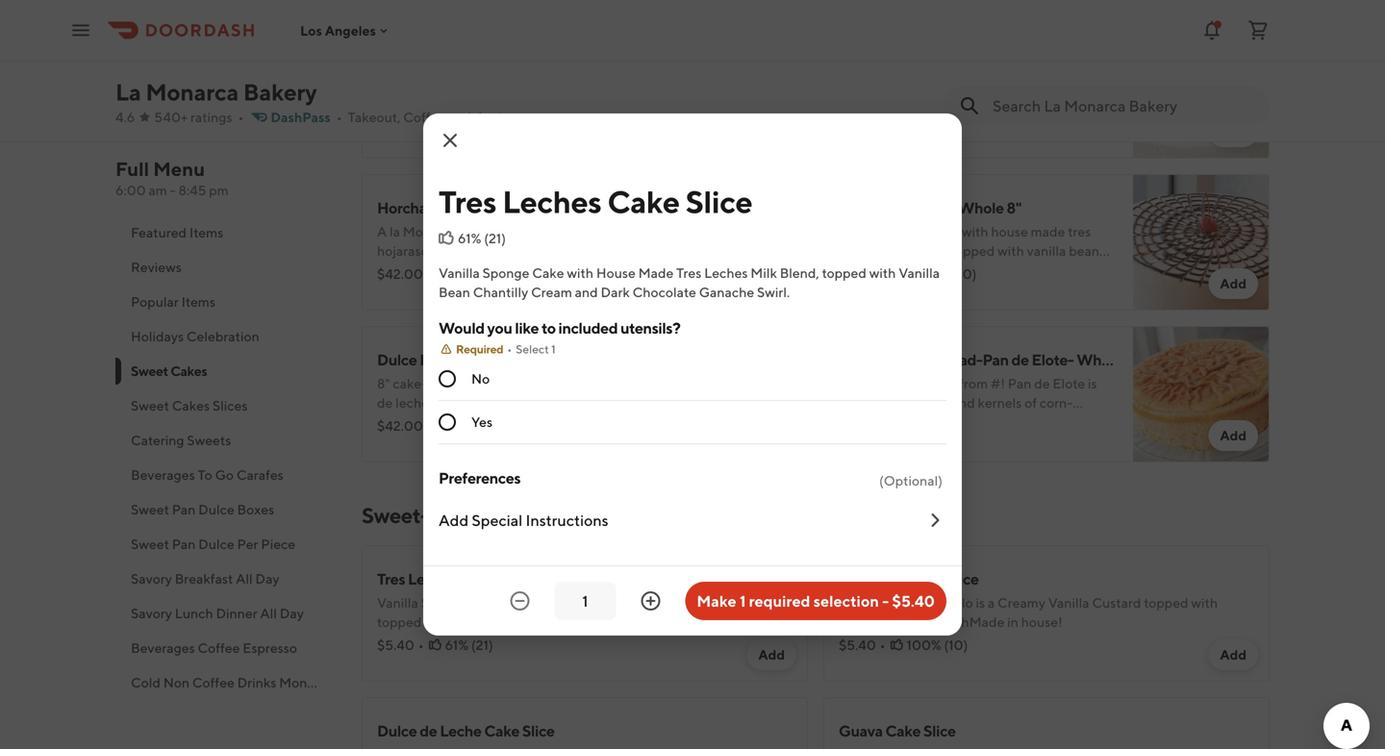 Task type: describe. For each thing, give the bounding box(es) containing it.
8" inside 'horchata cake- whole 8" a la monarca bakery exclusive! horchata inspired cake with hojarasca crumb topping on our traditional tres leches cake base infused with our classic horchata seasonings.'
[[536, 199, 551, 217]]

monarca inside button
[[279, 675, 333, 691]]

cold for cold non coffee drinks monarca signature
[[131, 675, 161, 691]]

chocolate
[[990, 262, 1051, 278]]

de left elote- in the top right of the page
[[1012, 351, 1029, 369]]

make 1 required selection - $5.40
[[697, 592, 935, 611]]

coffee down beverages coffee espresso
[[192, 675, 235, 691]]

day inside button
[[280, 606, 304, 622]]

house inside vanilla sponge cake with house made tres leches milk blend, topped with vanilla bean chantilly cream and dark chocolate ganache swirl.
[[597, 265, 636, 281]]

in inside the traditional flan- whole 8" our flan de caramel is a creamy vanilla custard topped with caramel all. scratch- made in the house!
[[414, 110, 426, 126]]

Item Search search field
[[993, 95, 1255, 116]]

vanilla sponge cake with house made tres leches milk blend, topped with vanilla bean chantilly cream and dark chocolate ganache swirl.
[[439, 265, 940, 300]]

the
[[428, 110, 449, 126]]

featured
[[131, 225, 187, 241]]

0 vertical spatial flan
[[914, 570, 944, 588]]

tres inside tres leche cake- whole 8" vanilla sponge cake with house made tres leches milk blend, topped with vanilla bean chantilly cream and dark chocolate ganache swirl.
[[1068, 224, 1092, 240]]

am
[[149, 182, 167, 198]]

swirl.
[[839, 281, 870, 297]]

carafes
[[237, 467, 284, 483]]

custard
[[377, 91, 423, 107]]

featured items
[[131, 225, 224, 241]]

made inside the traditional flan- whole 8" our flan de caramel is a creamy vanilla custard topped with caramel all. scratch- made in the house!
[[377, 110, 412, 126]]

filled
[[549, 376, 579, 392]]

like
[[515, 319, 539, 337]]

no
[[472, 371, 490, 387]]

included
[[559, 319, 618, 337]]

cake- inside dulce de leche cake- whole 8" 8" cake-vanilla sponge cake filled with dulce de leche chantilly cream, topped with dulce de leche chantilly cream, caramel stripes, and roasted walnuts at its base.
[[487, 351, 528, 369]]

cream inside 'tres leches cake slice vanilla sponge cake with house made tres leches milk blend, topped with vanilla bean chantilly cream and dark chocolate ganache swirl.'
[[590, 614, 632, 630]]

classic
[[478, 262, 517, 278]]

(10) for slice
[[945, 638, 969, 653]]

walnuts
[[426, 434, 474, 449]]

1 vertical spatial 61% (21)
[[445, 638, 493, 653]]

1 horizontal spatial our
[[549, 243, 569, 259]]

100% down crumb
[[454, 266, 489, 282]]

monarca down cold non coffee drinks monarca signature in the left bottom of the page
[[235, 710, 289, 726]]

tres leche cake- whole 8" vanilla sponge cake with house made tres leches milk blend, topped with vanilla bean chantilly cream and dark chocolate ganache swirl.
[[839, 199, 1106, 297]]

guava cake slice
[[839, 722, 956, 741]]

tres leches cake slice
[[439, 184, 753, 220]]

• select 1
[[507, 343, 556, 356]]

and inside dulce de leche cake- whole 8" 8" cake-vanilla sponge cake filled with dulce de leche chantilly cream, topped with dulce de leche chantilly cream, caramel stripes, and roasted walnuts at its base.
[[628, 414, 652, 430]]

catering
[[131, 433, 184, 448]]

slice inside traditional flan slice our flan de caramelo is a creamy vanilla custard topped with caramel all #scratchmade in house!
[[947, 570, 979, 588]]

pm
[[209, 182, 229, 198]]

- for 1
[[883, 592, 889, 611]]

0 horizontal spatial (7)
[[491, 266, 508, 282]]

chantilly inside 'tres leches cake slice vanilla sponge cake with house made tres leches milk blend, topped with vanilla bean chantilly cream and dark chocolate ganache swirl.'
[[532, 614, 588, 630]]

100% for vanilla & fresh fruit cake - whole 8"
[[916, 114, 951, 130]]

cake right inspired
[[679, 224, 708, 240]]

savory breakfast all day
[[131, 571, 280, 587]]

to
[[542, 319, 556, 337]]

kernels
[[978, 395, 1022, 411]]

dark inside vanilla sponge cake with house made tres leches milk blend, topped with vanilla bean chantilly cream and dark chocolate ganache swirl.
[[601, 284, 630, 300]]

bakery
[[460, 224, 501, 240]]

all inside traditional flan slice our flan de caramelo is a creamy vanilla custard topped with caramel all #scratchmade in house!
[[894, 614, 910, 630]]

dark inside 'tres leches cake slice vanilla sponge cake with house made tres leches milk blend, topped with vanilla bean chantilly cream and dark chocolate ganache swirl.'
[[660, 614, 689, 630]]

(optional)
[[880, 473, 943, 489]]

$5.40 inside "button"
[[892, 592, 935, 611]]

cake inside dulce de leche cake- whole 8" 8" cake-vanilla sponge cake filled with dulce de leche chantilly cream, topped with dulce de leche chantilly cream, caramel stripes, and roasted walnuts at its base.
[[517, 376, 546, 392]]

made inside tres leche cake- whole 8" vanilla sponge cake with house made tres leches milk blend, topped with vanilla bean chantilly cream and dark chocolate ganache swirl.
[[1031, 224, 1066, 240]]

guava
[[839, 722, 883, 741]]

100% (10) for slice
[[907, 638, 969, 653]]

sponge inside tres leche cake- whole 8" vanilla sponge cake with house made tres leches milk blend, topped with vanilla bean chantilly cream and dark chocolate ganache swirl.
[[883, 224, 928, 240]]

sweet for sweet cakes
[[131, 363, 168, 379]]

cake left base
[[706, 243, 735, 259]]

monarca inside 'horchata cake- whole 8" a la monarca bakery exclusive! horchata inspired cake with hojarasca crumb topping on our traditional tres leches cake base infused with our classic horchata seasonings.'
[[403, 224, 457, 240]]

chantilly inside tres leche cake- whole 8" vanilla sponge cake with house made tres leches milk blend, topped with vanilla bean chantilly cream and dark chocolate ganache swirl.
[[839, 262, 891, 278]]

0 vertical spatial -
[[1014, 47, 1020, 65]]

(10) for cake-
[[953, 266, 977, 282]]

dark
[[961, 262, 988, 278]]

savory for savory lunch dinner all day
[[131, 606, 172, 622]]

0 vertical spatial dulce
[[611, 376, 646, 392]]

catering sweets button
[[115, 423, 339, 458]]

cakes for sweet- cakes slices
[[433, 503, 490, 528]]

leches up exclusive!
[[503, 184, 602, 220]]

pan down sweet pan dulce boxes
[[172, 537, 196, 552]]

de up "of"
[[1035, 376, 1051, 392]]

No radio
[[439, 371, 456, 388]]

full menu 6:00 am - 8:45 pm
[[115, 158, 229, 198]]

tres for tres leche cake- whole 8" vanilla sponge cake with house made tres leches milk blend, topped with vanilla bean chantilly cream and dark chocolate ganache swirl.
[[839, 199, 867, 217]]

0 items, open order cart image
[[1247, 19, 1270, 42]]

flan
[[404, 72, 427, 88]]

traditional flan slice our flan de caramelo is a creamy vanilla custard topped with caramel all #scratchmade in house!
[[839, 570, 1218, 630]]

creamy
[[521, 72, 566, 88]]

and inside tres leche cake- whole 8" vanilla sponge cake with house made tres leches milk blend, topped with vanilla bean chantilly cream and dark chocolate ganache swirl.
[[935, 262, 958, 278]]

1 vertical spatial drinks
[[193, 710, 232, 726]]

and inside 'tres leches cake slice vanilla sponge cake with house made tres leches milk blend, topped with vanilla bean chantilly cream and dark chocolate ganache swirl.'
[[634, 614, 657, 630]]

8" inside tres leche cake- whole 8" vanilla sponge cake with house made tres leches milk blend, topped with vanilla bean chantilly cream and dark chocolate ganache swirl.
[[1007, 199, 1022, 217]]

popular
[[131, 294, 179, 310]]

1 vertical spatial 61%
[[445, 638, 469, 653]]

items for featured items
[[189, 225, 224, 241]]

8" left cake-
[[377, 376, 390, 392]]

traditional for traditional flan slice
[[839, 570, 912, 588]]

1 horizontal spatial 100% (7)
[[916, 114, 970, 130]]

dashpass •
[[271, 109, 342, 125]]

1 vertical spatial horchata
[[567, 224, 625, 240]]

sponge inside dulce de leche cake- whole 8" 8" cake-vanilla sponge cake filled with dulce de leche chantilly cream, topped with dulce de leche chantilly cream, caramel stripes, and roasted walnuts at its base.
[[469, 376, 514, 392]]

$42.00 • for tres leche cake- whole 8"
[[839, 266, 895, 282]]

leche for dulce de leche cake- whole 8" 8" cake-vanilla sponge cake filled with dulce de leche chantilly cream, topped with dulce de leche chantilly cream, caramel stripes, and roasted walnuts at its base.
[[442, 351, 484, 369]]

its
[[491, 434, 505, 449]]

1 vertical spatial signature
[[292, 710, 351, 726]]

leches left make
[[643, 595, 687, 611]]

beverages coffee espresso
[[131, 640, 297, 656]]

corn
[[900, 351, 933, 369]]

traditional for traditional flan- whole 8"
[[377, 47, 450, 65]]

leches down "sweet- cakes slices" at the bottom left of the page
[[408, 570, 456, 588]]

de inside the traditional flan- whole 8" our flan de caramel is a creamy vanilla custard topped with caramel all. scratch- made in the house!
[[430, 72, 446, 88]]

selection
[[814, 592, 880, 611]]

cream inside vanilla sponge cake with house made tres leches milk blend, topped with vanilla bean chantilly cream and dark chocolate ganache swirl.
[[531, 284, 573, 300]]

crumb
[[438, 243, 477, 259]]

holidays celebration
[[131, 329, 260, 345]]

1 inside "button"
[[740, 592, 746, 611]]

de down cake-
[[377, 395, 393, 411]]

pan right #!
[[1008, 376, 1032, 392]]

whole inside tres leche cake- whole 8" vanilla sponge cake with house made tres leches milk blend, topped with vanilla bean chantilly cream and dark chocolate ganache swirl.
[[959, 199, 1004, 217]]

1 cream, from the top
[[487, 395, 528, 411]]

flan-
[[452, 47, 488, 65]]

swirl. inside vanilla sponge cake with house made tres leches milk blend, topped with vanilla bean chantilly cream and dark chocolate ganache swirl.
[[757, 284, 790, 300]]

100% for tres leche cake- whole 8"
[[916, 266, 951, 282]]

de up roasted
[[377, 414, 393, 430]]

is inside traditional flan slice our flan de caramelo is a creamy vanilla custard topped with caramel all #scratchmade in house!
[[976, 595, 986, 611]]

delicious
[[839, 414, 894, 430]]

61% inside 'tres leches cake slice' dialog
[[458, 230, 482, 246]]

elote-
[[1032, 351, 1074, 369]]

cold for cold iced drinks monarca signature classic coffee
[[131, 710, 161, 726]]

#scratchmade
[[913, 614, 1005, 630]]

would you like to included utensils? group
[[439, 318, 947, 445]]

100% for traditional flan slice
[[907, 638, 942, 653]]

tres right current quantity is 1 number field
[[615, 595, 640, 611]]

sweet cakes slices
[[131, 398, 248, 414]]

8:45
[[178, 182, 206, 198]]

house! inside traditional flan slice our flan de caramelo is a creamy vanilla custard topped with caramel all #scratchmade in house!
[[1022, 614, 1063, 630]]

ganache
[[1054, 262, 1106, 278]]

for
[[896, 414, 914, 430]]

vanilla inside traditional flan slice our flan de caramelo is a creamy vanilla custard topped with caramel all #scratchmade in house!
[[1049, 595, 1090, 611]]

and up masa
[[934, 376, 957, 392]]

sweet for sweet pan dulce per piece
[[131, 537, 169, 552]]

creamy
[[998, 595, 1046, 611]]

house inside tres leche cake- whole 8" vanilla sponge cake with house made tres leches milk blend, topped with vanilla bean chantilly cream and dark chocolate ganache swirl.
[[992, 224, 1029, 240]]

exclusive!
[[504, 224, 565, 240]]

sweet-
[[362, 503, 429, 528]]

traditional flan- whole 8" our flan de caramel is a creamy vanilla custard topped with caramel all. scratch- made in the house!
[[377, 47, 626, 126]]

bean inside vanilla sponge cake with house made tres leches milk blend, topped with vanilla bean chantilly cream and dark chocolate ganache swirl.
[[439, 284, 471, 300]]

coffee down custard
[[403, 109, 446, 125]]

540+
[[154, 109, 188, 125]]

vanilla inside tres leche cake- whole 8" vanilla sponge cake with house made tres leches milk blend, topped with vanilla bean chantilly cream and dark chocolate ganache swirl.
[[839, 224, 880, 240]]

open menu image
[[69, 19, 92, 42]]

thanksgiving!
[[916, 414, 1001, 430]]

cold iced drinks monarca signature classic coffee
[[131, 710, 441, 726]]

1 leche from the top
[[396, 395, 429, 411]]

instructions
[[526, 512, 609, 530]]

is inside the traditional flan- whole 8" our flan de caramel is a creamy vanilla custard topped with caramel all. scratch- made in the house!
[[499, 72, 509, 88]]

whole inside the traditional flan- whole 8" our flan de caramel is a creamy vanilla custard topped with caramel all. scratch- made in the house!
[[491, 47, 537, 65]]

leche inside tres leche cake- whole 8" vanilla sponge cake with house made tres leches milk blend, topped with vanilla bean chantilly cream and dark chocolate ganache swirl.
[[870, 199, 912, 217]]

cake- inside tres leche cake- whole 8" vanilla sponge cake with house made tres leches milk blend, topped with vanilla bean chantilly cream and dark chocolate ganache swirl.
[[914, 199, 956, 217]]

roasted
[[377, 434, 423, 449]]

signature inside button
[[336, 675, 395, 691]]

ganache inside 'tres leches cake slice vanilla sponge cake with house made tres leches milk blend, topped with vanilla bean chantilly cream and dark chocolate ganache swirl.'
[[377, 634, 433, 650]]

bakery
[[243, 78, 317, 106]]

de right classic
[[420, 722, 437, 741]]

8" down the "included"
[[579, 351, 594, 369]]

you
[[487, 319, 513, 337]]

sweet pan dulce boxes button
[[115, 493, 339, 527]]

whole right fruit
[[1023, 47, 1069, 65]]

slice inside 'tres leches cake slice vanilla sponge cake with house made tres leches milk blend, topped with vanilla bean chantilly cream and dark chocolate ganache swirl.'
[[497, 570, 529, 588]]

dulce de leche cake- whole 8" image
[[672, 326, 808, 463]]

topped inside the traditional flan- whole 8" our flan de caramel is a creamy vanilla custard topped with caramel all. scratch- made in the house!
[[426, 91, 470, 107]]

vanilla inside tres leche cake- whole 8" vanilla sponge cake with house made tres leches milk blend, topped with vanilla bean chantilly cream and dark chocolate ganache swirl.
[[1027, 243, 1067, 259]]

blend,
[[910, 243, 948, 259]]

featured items button
[[115, 216, 339, 250]]

go
[[215, 467, 234, 483]]

1 vertical spatial flan
[[866, 595, 893, 611]]

ganache inside vanilla sponge cake with house made tres leches milk blend, topped with vanilla bean chantilly cream and dark chocolate ganache swirl.
[[699, 284, 755, 300]]

masa
[[918, 395, 950, 411]]

sweets
[[187, 433, 231, 448]]

elote
[[1053, 376, 1086, 392]]

0 vertical spatial caramel
[[448, 72, 497, 88]]

caramelo
[[914, 595, 974, 611]]

cream
[[894, 262, 932, 278]]

cold non coffee drinks monarca signature
[[131, 675, 395, 691]]

milk inside vanilla sponge cake with house made tres leches milk blend, topped with vanilla bean chantilly cream and dark chocolate ganache swirl.
[[751, 265, 778, 281]]

made inside mexican corn bread-pan de elote- whole 8" made in-house and from #! pan de elote is created with masa and kernels of corn- delicious for thanksgiving!
[[839, 376, 875, 392]]

dulce inside dulce de leche cake- whole 8" 8" cake-vanilla sponge cake filled with dulce de leche chantilly cream, topped with dulce de leche chantilly cream, caramel stripes, and roasted walnuts at its base.
[[377, 351, 417, 369]]

hojarasca
[[377, 243, 435, 259]]

with inside traditional flan slice our flan de caramelo is a creamy vanilla custard topped with caramel all #scratchmade in house!
[[1192, 595, 1218, 611]]

tres for tres leches cake slice vanilla sponge cake with house made tres leches milk blend, topped with vanilla bean chantilly cream and dark chocolate ganache swirl.
[[377, 570, 405, 588]]

drinks inside button
[[237, 675, 277, 691]]

cake- inside 'horchata cake- whole 8" a la monarca bakery exclusive! horchata inspired cake with hojarasca crumb topping on our traditional tres leches cake base infused with our classic horchata seasonings.'
[[443, 199, 485, 217]]

leches inside tres leche cake- whole 8" vanilla sponge cake with house made tres leches milk blend, topped with vanilla bean chantilly cream and dark chocolate ganache swirl.
[[839, 243, 879, 259]]

1 vertical spatial our
[[455, 262, 475, 278]]

corn-
[[1040, 395, 1073, 411]]

topped inside tres leche cake- whole 8" vanilla sponge cake with house made tres leches milk blend, topped with vanilla bean chantilly cream and dark chocolate ganache swirl.
[[951, 243, 995, 259]]

notification bell image
[[1201, 19, 1224, 42]]

#!
[[991, 376, 1006, 392]]

swirl. inside 'tres leches cake slice vanilla sponge cake with house made tres leches milk blend, topped with vanilla bean chantilly cream and dark chocolate ganache swirl.'
[[435, 634, 468, 650]]

in-
[[877, 376, 894, 392]]

monarca up 540+ ratings •
[[146, 78, 239, 106]]

sweet pan dulce per piece
[[131, 537, 296, 552]]

to
[[198, 467, 212, 483]]

topped inside 'tres leches cake slice vanilla sponge cake with house made tres leches milk blend, topped with vanilla bean chantilly cream and dark chocolate ganache swirl.'
[[377, 614, 422, 630]]

at
[[476, 434, 488, 449]]

house! inside the traditional flan- whole 8" our flan de caramel is a creamy vanilla custard topped with caramel all. scratch- made in the house!
[[452, 110, 493, 126]]

holidays celebration button
[[115, 320, 339, 354]]

beverages to go carafes
[[131, 467, 284, 483]]

house inside 'tres leches cake slice vanilla sponge cake with house made tres leches milk blend, topped with vanilla bean chantilly cream and dark chocolate ganache swirl.'
[[535, 595, 574, 611]]

tres leches cake slice vanilla sponge cake with house made tres leches milk blend, topped with vanilla bean chantilly cream and dark chocolate ganache swirl.
[[377, 570, 758, 650]]

8" inside the traditional flan- whole 8" our flan de caramel is a creamy vanilla custard topped with caramel all. scratch- made in the house!
[[540, 47, 555, 65]]



Task type: locate. For each thing, give the bounding box(es) containing it.
monarca
[[146, 78, 239, 106], [403, 224, 457, 240], [279, 675, 333, 691], [235, 710, 289, 726]]

2 sweet from the top
[[131, 398, 169, 414]]

• inside would you like to included utensils? group
[[507, 343, 512, 356]]

savory for savory breakfast all day
[[131, 571, 172, 587]]

4 sweet from the top
[[131, 537, 169, 552]]

increase quantity by 1 image
[[639, 590, 663, 613]]

tres leches cake slice dialog
[[423, 114, 962, 636]]

a inside traditional flan slice our flan de caramelo is a creamy vanilla custard topped with caramel all #scratchmade in house!
[[988, 595, 995, 611]]

2 cream, from the top
[[487, 414, 528, 430]]

day up espresso
[[280, 606, 304, 622]]

1 $5.40 • from the left
[[377, 638, 424, 653]]

0 horizontal spatial ganache
[[377, 634, 433, 650]]

whole up the dark
[[959, 199, 1004, 217]]

$5.40 up classic
[[377, 638, 415, 653]]

mi
[[486, 109, 501, 125]]

topped
[[426, 91, 470, 107], [951, 243, 995, 259], [822, 265, 867, 281], [531, 395, 575, 411], [1145, 595, 1189, 611], [377, 614, 422, 630]]

tres for tres leches cake slice
[[439, 184, 497, 220]]

in down "creamy"
[[1008, 614, 1019, 630]]

cakes down preferences
[[433, 503, 490, 528]]

cakes for sweet cakes
[[171, 363, 207, 379]]

cold
[[131, 675, 161, 691], [131, 710, 161, 726]]

coffee right classic
[[399, 710, 441, 726]]

sponge left decrease quantity by 1 icon
[[421, 595, 468, 611]]

made inside vanilla sponge cake with house made tres leches milk blend, topped with vanilla bean chantilly cream and dark chocolate ganache swirl.
[[639, 265, 674, 281]]

2 vertical spatial chantilly
[[432, 414, 484, 430]]

$5.40 up the "#scratchmade"
[[892, 592, 935, 611]]

61% (21)
[[458, 230, 506, 246], [445, 638, 493, 653]]

made up the chocolate
[[1031, 224, 1066, 240]]

1 vertical spatial -
[[170, 182, 176, 198]]

0 horizontal spatial 100% (7)
[[454, 266, 508, 282]]

a inside the traditional flan- whole 8" our flan de caramel is a creamy vanilla custard topped with caramel all. scratch- made in the house!
[[511, 72, 518, 88]]

seasonings.
[[577, 262, 647, 278]]

sweet down holidays
[[131, 363, 168, 379]]

celebration
[[187, 329, 260, 345]]

tres up bean
[[1068, 224, 1092, 240]]

61% (21) inside 'tres leches cake slice' dialog
[[458, 230, 506, 246]]

0 horizontal spatial chantilly
[[473, 284, 529, 300]]

1 vertical spatial traditional
[[839, 570, 912, 588]]

0 vertical spatial in
[[414, 110, 426, 126]]

0 vertical spatial cakes
[[171, 363, 207, 379]]

house inside mexican corn bread-pan de elote- whole 8" made in-house and from #! pan de elote is created with masa and kernels of corn- delicious for thanksgiving!
[[894, 376, 931, 392]]

is up mi
[[499, 72, 509, 88]]

1 vertical spatial dulce
[[607, 395, 642, 411]]

pan down beverages to go carafes
[[172, 502, 196, 518]]

tres up utensils?
[[677, 265, 702, 281]]

blend, inside vanilla sponge cake with house made tres leches milk blend, topped with vanilla bean chantilly cream and dark chocolate ganache swirl.
[[780, 265, 820, 281]]

0 horizontal spatial drinks
[[193, 710, 232, 726]]

day inside 'button'
[[255, 571, 280, 587]]

chocolate inside vanilla sponge cake with house made tres leches milk blend, topped with vanilla bean chantilly cream and dark chocolate ganache swirl.
[[633, 284, 697, 300]]

topping
[[480, 243, 528, 259]]

1 vertical spatial (21)
[[471, 638, 493, 653]]

de left caramelo
[[896, 595, 911, 611]]

cream,
[[487, 395, 528, 411], [487, 414, 528, 430]]

1 horizontal spatial blend,
[[780, 265, 820, 281]]

leche for dulce de leche cake slice
[[440, 722, 482, 741]]

ratings
[[191, 109, 232, 125]]

whole up creamy
[[491, 47, 537, 65]]

items up holidays celebration at the top of the page
[[181, 294, 215, 310]]

with inside mexican corn bread-pan de elote- whole 8" made in-house and from #! pan de elote is created with masa and kernels of corn- delicious for thanksgiving!
[[889, 395, 916, 411]]

caramel
[[839, 614, 891, 630]]

signature left classic
[[292, 710, 351, 726]]

horchata up traditional
[[567, 224, 625, 240]]

cold non coffee drinks monarca signature button
[[115, 666, 395, 701]]

0 vertical spatial (10)
[[953, 266, 977, 282]]

0 horizontal spatial made
[[377, 110, 412, 126]]

make
[[697, 592, 737, 611]]

0 horizontal spatial cake-
[[443, 199, 485, 217]]

leche up milk
[[870, 199, 912, 217]]

is
[[499, 72, 509, 88], [1088, 376, 1098, 392], [976, 595, 986, 611]]

all down per
[[236, 571, 253, 587]]

per
[[237, 537, 258, 552]]

dashpass
[[271, 109, 331, 125]]

de inside traditional flan slice our flan de caramelo is a creamy vanilla custard topped with caramel all #scratchmade in house!
[[896, 595, 911, 611]]

0 vertical spatial is
[[499, 72, 509, 88]]

1
[[552, 343, 556, 356], [740, 592, 746, 611]]

make 1 required selection - $5.40 button
[[686, 582, 947, 621]]

tres
[[1068, 224, 1092, 240], [638, 243, 661, 259]]

is inside mexican corn bread-pan de elote- whole 8" made in-house and from #! pan de elote is created with masa and kernels of corn- delicious for thanksgiving!
[[1088, 376, 1098, 392]]

mexican corn bread-pan de elote- whole 8" made in-house and from #! pan de elote is created with masa and kernels of corn- delicious for thanksgiving!
[[839, 351, 1141, 430]]

1 horizontal spatial milk
[[751, 265, 778, 281]]

slices inside button
[[213, 398, 248, 414]]

100% (10) for cake-
[[916, 266, 977, 282]]

and up thanksgiving!
[[953, 395, 976, 411]]

$42.00 • down milk
[[839, 266, 895, 282]]

1 vertical spatial our
[[839, 595, 863, 611]]

0 vertical spatial a
[[511, 72, 518, 88]]

$5.40 • for tres
[[377, 638, 424, 653]]

3 sweet from the top
[[131, 502, 169, 518]]

leche
[[396, 395, 429, 411], [396, 414, 429, 430]]

61% up dulce de leche cake slice
[[445, 638, 469, 653]]

bean
[[1069, 243, 1100, 259]]

our
[[549, 243, 569, 259], [455, 262, 475, 278]]

add inside add special instructions button
[[439, 512, 469, 530]]

leche right classic
[[440, 722, 482, 741]]

utensils?
[[621, 319, 681, 337]]

1 horizontal spatial sponge
[[483, 265, 530, 281]]

cold inside button
[[131, 675, 161, 691]]

sponge inside 'tres leches cake slice vanilla sponge cake with house made tres leches milk blend, topped with vanilla bean chantilly cream and dark chocolate ganache swirl.'
[[421, 595, 468, 611]]

sweet cakes
[[131, 363, 207, 379]]

in left the
[[414, 110, 426, 126]]

1 vertical spatial 100% (7)
[[454, 266, 508, 282]]

1 horizontal spatial -
[[883, 592, 889, 611]]

1 vertical spatial sponge
[[469, 376, 514, 392]]

0 vertical spatial savory
[[131, 571, 172, 587]]

savory breakfast all day button
[[115, 562, 339, 597]]

2 leche from the top
[[396, 414, 429, 430]]

0 horizontal spatial sponge
[[421, 595, 468, 611]]

leches down base
[[705, 265, 748, 281]]

cake inside vanilla sponge cake with house made tres leches milk blend, topped with vanilla bean chantilly cream and dark chocolate ganache swirl.
[[532, 265, 564, 281]]

close tres leches cake slice image
[[439, 129, 462, 152]]

bean inside 'tres leches cake slice vanilla sponge cake with house made tres leches milk blend, topped with vanilla bean chantilly cream and dark chocolate ganache swirl.'
[[498, 614, 530, 630]]

our inside traditional flan slice our flan de caramelo is a creamy vanilla custard topped with caramel all #scratchmade in house!
[[839, 595, 863, 611]]

slices for sweet cakes slices
[[213, 398, 248, 414]]

1 vertical spatial 1
[[740, 592, 746, 611]]

tres leche cake- whole 8" image
[[1134, 174, 1270, 311]]

chocolate inside 'tres leches cake slice vanilla sponge cake with house made tres leches milk blend, topped with vanilla bean chantilly cream and dark chocolate ganache swirl.'
[[692, 614, 756, 630]]

swirl. up dulce de leche cake slice
[[435, 634, 468, 650]]

made
[[639, 265, 674, 281], [839, 376, 875, 392], [577, 595, 612, 611]]

2 savory from the top
[[131, 606, 172, 622]]

add
[[1221, 124, 1247, 140], [759, 276, 785, 292], [1221, 276, 1247, 292], [759, 428, 785, 444], [1221, 428, 1247, 444], [439, 512, 469, 530], [759, 647, 785, 663], [1221, 647, 1247, 663]]

slice inside 'tres leches cake slice' dialog
[[686, 184, 753, 220]]

savory left lunch
[[131, 606, 172, 622]]

caramel inside dulce de leche cake- whole 8" 8" cake-vanilla sponge cake filled with dulce de leche chantilly cream, topped with dulce de leche chantilly cream, caramel stripes, and roasted walnuts at its base.
[[531, 414, 579, 430]]

100% (10) down blend,
[[916, 266, 977, 282]]

mexican corn bread-pan de elote- whole 8" image
[[1134, 326, 1270, 463]]

horchata cake- whole 8" a la monarca bakery exclusive! horchata inspired cake with hojarasca crumb topping on our traditional tres leches cake base infused with our classic horchata seasonings.
[[377, 199, 766, 278]]

cake up blend,
[[931, 224, 960, 240]]

1 horizontal spatial cream
[[590, 614, 632, 630]]

sponge inside vanilla sponge cake with house made tres leches milk blend, topped with vanilla bean chantilly cream and dark chocolate ganache swirl.
[[483, 265, 530, 281]]

0 vertical spatial slices
[[213, 398, 248, 414]]

2 horizontal spatial made
[[839, 376, 875, 392]]

1 sweet from the top
[[131, 363, 168, 379]]

reviews
[[131, 259, 182, 275]]

0 horizontal spatial made
[[577, 595, 612, 611]]

1 vertical spatial cold
[[131, 710, 161, 726]]

1 vertical spatial leche
[[396, 414, 429, 430]]

takeout, coffee • 1.4 mi
[[348, 109, 501, 125]]

0 vertical spatial house
[[597, 265, 636, 281]]

1 vertical spatial caramel
[[502, 91, 551, 107]]

0 vertical spatial milk
[[751, 265, 778, 281]]

0 horizontal spatial cream
[[531, 284, 573, 300]]

leches
[[503, 184, 602, 220], [705, 265, 748, 281], [408, 570, 456, 588], [643, 595, 687, 611]]

$42.00 • for vanilla & fresh fruit cake - whole 8"
[[839, 114, 895, 130]]

Current quantity is 1 number field
[[566, 591, 605, 612]]

menu
[[153, 158, 205, 180]]

1 horizontal spatial chantilly
[[532, 614, 588, 630]]

8" up the chocolate
[[1007, 199, 1022, 217]]

1 horizontal spatial ganache
[[699, 284, 755, 300]]

0 horizontal spatial blend,
[[719, 595, 758, 611]]

1 vertical spatial chantilly
[[432, 395, 484, 411]]

house! down "creamy"
[[1022, 614, 1063, 630]]

1 vertical spatial made
[[839, 376, 875, 392]]

1 horizontal spatial $5.40
[[839, 638, 877, 653]]

slices up catering sweets 'button'
[[213, 398, 248, 414]]

dark
[[601, 284, 630, 300], [660, 614, 689, 630]]

leches inside vanilla sponge cake with house made tres leches milk blend, topped with vanilla bean chantilly cream and dark chocolate ganache swirl.
[[705, 265, 748, 281]]

house!
[[452, 110, 493, 126], [1022, 614, 1063, 630]]

vanilla inside dulce de leche cake- whole 8" 8" cake-vanilla sponge cake filled with dulce de leche chantilly cream, topped with dulce de leche chantilly cream, caramel stripes, and roasted walnuts at its base.
[[428, 376, 467, 392]]

8" inside mexican corn bread-pan de elote- whole 8" made in-house and from #! pan de elote is created with masa and kernels of corn- delicious for thanksgiving!
[[1126, 351, 1141, 369]]

1 vertical spatial leche
[[442, 351, 484, 369]]

(21) up classic
[[484, 230, 506, 246]]

non
[[163, 675, 190, 691]]

(7)
[[953, 114, 970, 130], [491, 266, 508, 282]]

0 vertical spatial $42.00 •
[[839, 114, 895, 130]]

2 leches from the left
[[839, 243, 879, 259]]

4.6
[[115, 109, 135, 125]]

traditional inside traditional flan slice our flan de caramelo is a creamy vanilla custard topped with caramel all #scratchmade in house!
[[839, 570, 912, 588]]

cakes for sweet cakes slices
[[172, 398, 210, 414]]

0 horizontal spatial is
[[499, 72, 509, 88]]

coffee down the savory lunch dinner all day
[[198, 640, 240, 656]]

1 vertical spatial a
[[988, 595, 995, 611]]

decrease quantity by 1 image
[[509, 590, 532, 613]]

flan up caramelo
[[914, 570, 944, 588]]

chantilly up swirl.
[[839, 262, 891, 278]]

1 horizontal spatial house!
[[1022, 614, 1063, 630]]

a left creamy
[[511, 72, 518, 88]]

dulce
[[377, 351, 417, 369], [198, 502, 235, 518], [198, 537, 235, 552], [377, 722, 417, 741]]

espresso
[[243, 640, 297, 656]]

vanilla down de in the left top of the page
[[428, 376, 467, 392]]

0 vertical spatial cream
[[531, 284, 573, 300]]

leches up vanilla sponge cake with house made tres leches milk blend, topped with vanilla bean chantilly cream and dark chocolate ganache swirl.
[[664, 243, 703, 259]]

vanilla inside the traditional flan- whole 8" our flan de caramel is a creamy vanilla custard topped with caramel all. scratch- made in the house!
[[569, 72, 608, 88]]

0 vertical spatial cream,
[[487, 395, 528, 411]]

1 horizontal spatial sponge
[[883, 224, 928, 240]]

2 horizontal spatial cake-
[[914, 199, 956, 217]]

house down traditional
[[597, 265, 636, 281]]

- for menu
[[170, 182, 176, 198]]

whole inside mexican corn bread-pan de elote- whole 8" made in-house and from #! pan de elote is created with masa and kernels of corn- delicious for thanksgiving!
[[1077, 351, 1123, 369]]

$42.00 •
[[839, 114, 895, 130], [839, 266, 895, 282]]

items for popular items
[[181, 294, 215, 310]]

breakfast
[[175, 571, 233, 587]]

1 horizontal spatial in
[[1008, 614, 1019, 630]]

1 horizontal spatial swirl.
[[757, 284, 790, 300]]

leches left milk
[[839, 243, 879, 259]]

boxes
[[237, 502, 274, 518]]

signature up classic
[[336, 675, 395, 691]]

2 vertical spatial -
[[883, 592, 889, 611]]

leche
[[870, 199, 912, 217], [442, 351, 484, 369], [440, 722, 482, 741]]

- right am
[[170, 182, 176, 198]]

traditional flan- whole 8" image
[[672, 22, 808, 159]]

0 vertical spatial our
[[549, 243, 569, 259]]

sweet up "catering"
[[131, 398, 169, 414]]

sweet for sweet pan dulce boxes
[[131, 502, 169, 518]]

1 horizontal spatial horchata
[[567, 224, 625, 240]]

0 horizontal spatial in
[[414, 110, 426, 126]]

1 savory from the top
[[131, 571, 172, 587]]

milk inside 'tres leches cake slice vanilla sponge cake with house made tres leches milk blend, topped with vanilla bean chantilly cream and dark chocolate ganache swirl.'
[[689, 595, 716, 611]]

1 inside would you like to included utensils? group
[[552, 343, 556, 356]]

1 vertical spatial (10)
[[945, 638, 969, 653]]

100% (7) down topping
[[454, 266, 508, 282]]

0 vertical spatial blend,
[[780, 265, 820, 281]]

add button
[[1209, 116, 1259, 147], [747, 269, 797, 299], [1209, 269, 1259, 299], [747, 421, 797, 451], [1209, 421, 1259, 451], [747, 640, 797, 671], [1209, 640, 1259, 671]]

1 cold from the top
[[131, 675, 161, 691]]

1 vertical spatial savory
[[131, 606, 172, 622]]

coffee
[[403, 109, 446, 125], [198, 640, 240, 656], [192, 675, 235, 691], [399, 710, 441, 726]]

540+ ratings •
[[154, 109, 244, 125]]

1 vertical spatial milk
[[689, 595, 716, 611]]

sweet down beverages to go carafes
[[131, 502, 169, 518]]

chocolate
[[633, 284, 697, 300], [692, 614, 756, 630]]

chantilly down current quantity is 1 number field
[[532, 614, 588, 630]]

house down corn
[[894, 376, 931, 392]]

iced
[[163, 710, 190, 726]]

whole inside 'horchata cake- whole 8" a la monarca bakery exclusive! horchata inspired cake with hojarasca crumb topping on our traditional tres leches cake base infused with our classic horchata seasonings.'
[[487, 199, 533, 217]]

cakes up sweet cakes slices
[[171, 363, 207, 379]]

0 horizontal spatial house!
[[452, 110, 493, 126]]

sponge up milk
[[883, 224, 928, 240]]

cakes up catering sweets
[[172, 398, 210, 414]]

0 vertical spatial house
[[992, 224, 1029, 240]]

a
[[511, 72, 518, 88], [988, 595, 995, 611]]

0 horizontal spatial tres
[[638, 243, 661, 259]]

1 beverages from the top
[[131, 467, 195, 483]]

$5.40 for our
[[839, 638, 877, 653]]

slices for sweet- cakes slices
[[494, 503, 548, 528]]

1 vertical spatial swirl.
[[435, 634, 468, 650]]

drinks right iced at the left bottom of page
[[193, 710, 232, 726]]

0 horizontal spatial all
[[236, 571, 253, 587]]

whole inside dulce de leche cake- whole 8" 8" cake-vanilla sponge cake filled with dulce de leche chantilly cream, topped with dulce de leche chantilly cream, caramel stripes, and roasted walnuts at its base.
[[531, 351, 577, 369]]

tres inside tres leche cake- whole 8" vanilla sponge cake with house made tres leches milk blend, topped with vanilla bean chantilly cream and dark chocolate ganache swirl.
[[839, 199, 867, 217]]

2 horizontal spatial $5.40
[[892, 592, 935, 611]]

(7) down topping
[[491, 266, 508, 282]]

our up caramel
[[839, 595, 863, 611]]

all right caramel
[[894, 614, 910, 630]]

dulce de leche cake slice
[[377, 722, 555, 741]]

- inside full menu 6:00 am - 8:45 pm
[[170, 182, 176, 198]]

1 $42.00 • from the top
[[839, 114, 895, 130]]

whole up exclusive!
[[487, 199, 533, 217]]

dulce de leche cake- whole 8" 8" cake-vanilla sponge cake filled with dulce de leche chantilly cream, topped with dulce de leche chantilly cream, caramel stripes, and roasted walnuts at its base.
[[377, 351, 652, 449]]

0 horizontal spatial dark
[[601, 284, 630, 300]]

$5.40 for slice
[[377, 638, 415, 653]]

required
[[749, 592, 811, 611]]

holidays
[[131, 329, 184, 345]]

- up caramel
[[883, 592, 889, 611]]

blend, inside 'tres leches cake slice vanilla sponge cake with house made tres leches milk blend, topped with vanilla bean chantilly cream and dark chocolate ganache swirl.'
[[719, 595, 758, 611]]

and inside vanilla sponge cake with house made tres leches milk blend, topped with vanilla bean chantilly cream and dark chocolate ganache swirl.
[[575, 284, 598, 300]]

our inside the traditional flan- whole 8" our flan de caramel is a creamy vanilla custard topped with caramel all. scratch- made in the house!
[[377, 72, 401, 88]]

0 vertical spatial drinks
[[237, 675, 277, 691]]

sweet
[[131, 363, 168, 379], [131, 398, 169, 414], [131, 502, 169, 518], [131, 537, 169, 552]]

1 horizontal spatial bean
[[498, 614, 530, 630]]

our
[[377, 72, 401, 88], [839, 595, 863, 611]]

0 horizontal spatial 1
[[552, 343, 556, 356]]

all.
[[554, 91, 571, 107]]

all inside 'button'
[[236, 571, 253, 587]]

beverages for beverages to go carafes
[[131, 467, 195, 483]]

traditional inside the traditional flan- whole 8" our flan de caramel is a creamy vanilla custard topped with caramel all. scratch- made in the house!
[[377, 47, 450, 65]]

100% down the "#scratchmade"
[[907, 638, 942, 653]]

1 horizontal spatial slices
[[494, 503, 548, 528]]

- right fruit
[[1014, 47, 1020, 65]]

0 vertical spatial 100% (7)
[[916, 114, 970, 130]]

leches inside 'horchata cake- whole 8" a la monarca bakery exclusive! horchata inspired cake with hojarasca crumb topping on our traditional tres leches cake base infused with our classic horchata seasonings.'
[[664, 243, 703, 259]]

2 vertical spatial caramel
[[531, 414, 579, 430]]

sweet down sweet pan dulce boxes
[[131, 537, 169, 552]]

made up created
[[839, 376, 875, 392]]

required
[[456, 343, 504, 356]]

2 $42.00 • from the top
[[839, 266, 895, 282]]

vanilla & fresh fruit cake - whole 8" image
[[1134, 22, 1270, 159]]

cold left non
[[131, 675, 161, 691]]

ganache down base
[[699, 284, 755, 300]]

cake- up blend,
[[914, 199, 956, 217]]

in inside traditional flan slice our flan de caramelo is a creamy vanilla custard topped with caramel all #scratchmade in house!
[[1008, 614, 1019, 630]]

cake
[[679, 224, 708, 240], [931, 224, 960, 240], [706, 243, 735, 259], [517, 376, 546, 392]]

topped inside vanilla sponge cake with house made tres leches milk blend, topped with vanilla bean chantilly cream and dark chocolate ganache swirl.
[[822, 265, 867, 281]]

lunch
[[175, 606, 213, 622]]

items up reviews button
[[189, 225, 224, 241]]

2 vertical spatial is
[[976, 595, 986, 611]]

leche up no "radio"
[[442, 351, 484, 369]]

house up the chocolate
[[992, 224, 1029, 240]]

0 vertical spatial vanilla
[[569, 72, 608, 88]]

1 vertical spatial cream
[[590, 614, 632, 630]]

pan up #!
[[983, 351, 1009, 369]]

caramel up base.
[[531, 414, 579, 430]]

0 vertical spatial beverages
[[131, 467, 195, 483]]

0 vertical spatial traditional
[[377, 47, 450, 65]]

reviews button
[[115, 250, 339, 285]]

and down seasonings.
[[575, 284, 598, 300]]

1 vertical spatial chantilly
[[532, 614, 588, 630]]

house
[[992, 224, 1029, 240], [894, 376, 931, 392]]

1 vertical spatial cream,
[[487, 414, 528, 430]]

bean up would
[[439, 284, 471, 300]]

1 horizontal spatial dark
[[660, 614, 689, 630]]

2 $5.40 • from the left
[[839, 638, 886, 653]]

de right flan
[[430, 72, 446, 88]]

from
[[960, 376, 988, 392]]

1 leches from the left
[[664, 243, 703, 259]]

1 vertical spatial 100% (10)
[[907, 638, 969, 653]]

tres inside 'horchata cake- whole 8" a la monarca bakery exclusive! horchata inspired cake with hojarasca crumb topping on our traditional tres leches cake base infused with our classic horchata seasonings.'
[[638, 243, 661, 259]]

special
[[472, 512, 523, 530]]

1 horizontal spatial vanilla
[[569, 72, 608, 88]]

1 vertical spatial day
[[280, 606, 304, 622]]

savory inside button
[[131, 606, 172, 622]]

0 vertical spatial chantilly
[[839, 262, 891, 278]]

beverages coffee espresso button
[[115, 631, 339, 666]]

with inside the traditional flan- whole 8" our flan de caramel is a creamy vanilla custard topped with caramel all. scratch- made in the house!
[[473, 91, 500, 107]]

0 vertical spatial dark
[[601, 284, 630, 300]]

milk
[[881, 243, 907, 259]]

8" up exclusive!
[[536, 199, 551, 217]]

cakes inside button
[[172, 398, 210, 414]]

8" up item search search box
[[1072, 47, 1086, 65]]

sponge
[[883, 224, 928, 240], [469, 376, 514, 392]]

100% down blend,
[[916, 266, 951, 282]]

fresh
[[900, 47, 938, 65]]

1 horizontal spatial house
[[597, 265, 636, 281]]

2 vertical spatial vanilla
[[428, 376, 467, 392]]

sweet pan dulce per piece button
[[115, 527, 339, 562]]

bean down decrease quantity by 1 icon
[[498, 614, 530, 630]]

61% up classic
[[458, 230, 482, 246]]

0 vertical spatial horchata
[[377, 199, 441, 217]]

$5.40 • for traditional
[[839, 638, 886, 653]]

a left "creamy"
[[988, 595, 995, 611]]

stripes,
[[582, 414, 626, 430]]

all inside button
[[260, 606, 277, 622]]

vanilla up the chocolate
[[1027, 243, 1067, 259]]

milk
[[751, 265, 778, 281], [689, 595, 716, 611]]

savory lunch dinner all day
[[131, 606, 304, 622]]

(10) right cream
[[953, 266, 977, 282]]

1 vertical spatial sponge
[[421, 595, 468, 611]]

beverages for beverages coffee espresso
[[131, 640, 195, 656]]

beverages to go carafes button
[[115, 458, 339, 493]]

2 cold from the top
[[131, 710, 161, 726]]

cream, up "yes"
[[487, 395, 528, 411]]

topped inside traditional flan slice our flan de caramelo is a creamy vanilla custard topped with caramel all #scratchmade in house!
[[1145, 595, 1189, 611]]

100%
[[916, 114, 951, 130], [454, 266, 489, 282], [916, 266, 951, 282], [907, 638, 942, 653]]

2 vertical spatial made
[[577, 595, 612, 611]]

61% (21) up dulce de leche cake slice
[[445, 638, 493, 653]]

tres inside vanilla sponge cake with house made tres leches milk blend, topped with vanilla bean chantilly cream and dark chocolate ganache swirl.
[[677, 265, 702, 281]]

slices down preferences
[[494, 503, 548, 528]]

1 horizontal spatial (7)
[[953, 114, 970, 130]]

beverages up non
[[131, 640, 195, 656]]

horchata up la
[[377, 199, 441, 217]]

topped inside dulce de leche cake- whole 8" 8" cake-vanilla sponge cake filled with dulce de leche chantilly cream, topped with dulce de leche chantilly cream, caramel stripes, and roasted walnuts at its base.
[[531, 395, 575, 411]]

sweet for sweet cakes slices
[[131, 398, 169, 414]]

leche inside dulce de leche cake- whole 8" 8" cake-vanilla sponge cake filled with dulce de leche chantilly cream, topped with dulce de leche chantilly cream, caramel stripes, and roasted walnuts at its base.
[[442, 351, 484, 369]]

custard
[[1093, 595, 1142, 611]]

0 horizontal spatial horchata
[[377, 199, 441, 217]]

1 vertical spatial slices
[[494, 503, 548, 528]]

1 horizontal spatial traditional
[[839, 570, 912, 588]]

- inside "make 1 required selection - $5.40" "button"
[[883, 592, 889, 611]]

2 beverages from the top
[[131, 640, 195, 656]]

cake inside tres leche cake- whole 8" vanilla sponge cake with house made tres leches milk blend, topped with vanilla bean chantilly cream and dark chocolate ganache swirl.
[[931, 224, 960, 240]]

61% (21) up classic
[[458, 230, 506, 246]]

infused
[[377, 262, 423, 278]]

and down blend,
[[935, 262, 958, 278]]

add special instructions button
[[439, 495, 947, 547]]

all right dinner
[[260, 606, 277, 622]]

savory lunch dinner all day button
[[115, 597, 339, 631]]

1 vertical spatial vanilla
[[1027, 243, 1067, 259]]

Yes radio
[[439, 414, 456, 431]]



Task type: vqa. For each thing, say whether or not it's contained in the screenshot.
Store search: begin typing to search for stores available on DoorDash text field
no



